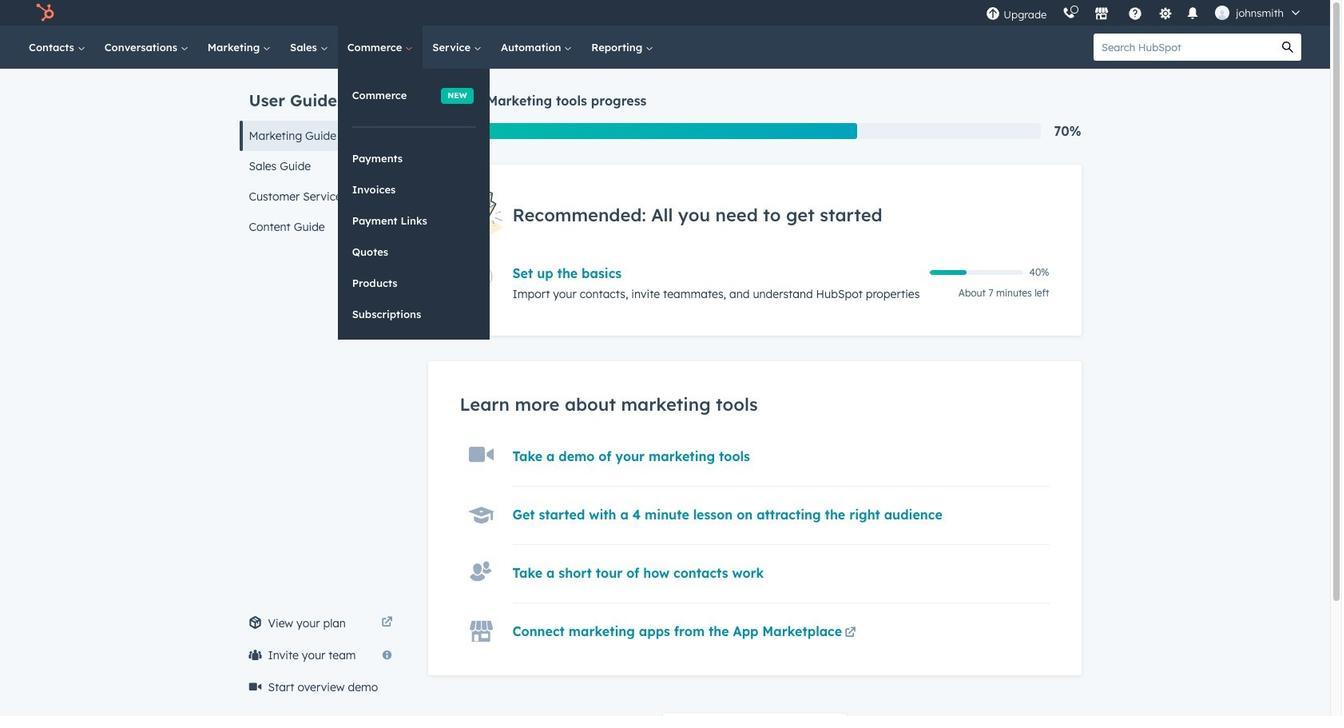 Task type: vqa. For each thing, say whether or not it's contained in the screenshot.
Commerce menu
yes



Task type: locate. For each thing, give the bounding box(es) containing it.
link opens in a new window image
[[382, 614, 393, 633], [382, 617, 393, 629]]

commerce menu
[[338, 69, 490, 339]]

marketplaces image
[[1095, 7, 1110, 22]]

1 link opens in a new window image from the top
[[382, 614, 393, 633]]

link opens in a new window image
[[845, 624, 857, 644], [845, 628, 857, 640]]

user guides element
[[239, 69, 402, 242]]

1 link opens in a new window image from the top
[[845, 624, 857, 644]]

progress bar
[[428, 123, 858, 139]]

menu
[[979, 0, 1312, 26]]



Task type: describe. For each thing, give the bounding box(es) containing it.
2 link opens in a new window image from the top
[[845, 628, 857, 640]]

[object object] complete progress bar
[[930, 270, 967, 275]]

john smith image
[[1216, 6, 1230, 20]]

Search HubSpot search field
[[1094, 34, 1275, 61]]

2 link opens in a new window image from the top
[[382, 617, 393, 629]]



